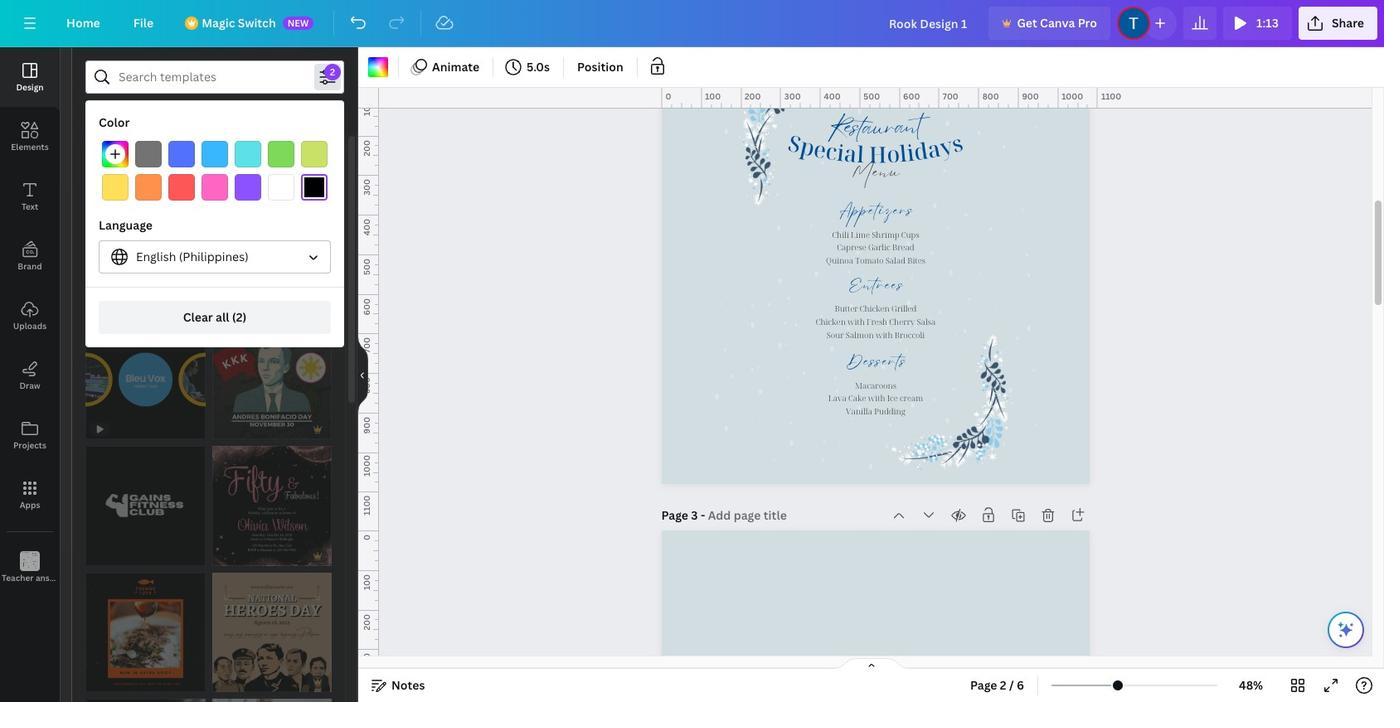 Task type: vqa. For each thing, say whether or not it's contained in the screenshot.
p at the top of the page
yes



Task type: describe. For each thing, give the bounding box(es) containing it.
3
[[691, 508, 698, 523]]

winter button
[[170, 147, 229, 180]]

english
[[136, 249, 176, 265]]

salad
[[885, 255, 905, 266]]

1 horizontal spatial 600
[[903, 90, 920, 102]]

apps button
[[0, 465, 60, 525]]

lime image
[[301, 141, 328, 168]]

page 2 / 6 button
[[964, 673, 1031, 699]]

d
[[912, 135, 930, 167]]

get
[[1017, 15, 1038, 31]]

0 vertical spatial with
[[847, 316, 865, 328]]

magic
[[202, 15, 235, 31]]

orange image
[[135, 174, 162, 201]]

keys
[[66, 572, 84, 584]]

0 horizontal spatial 800
[[361, 378, 372, 394]]

a for p
[[843, 138, 858, 169]]

elements
[[11, 141, 49, 153]]

templates
[[127, 108, 185, 124]]

y
[[937, 130, 956, 162]]

s inside h o l i d a y s
[[948, 127, 966, 159]]

new
[[288, 17, 309, 29]]

file
[[133, 15, 154, 31]]

grilled
[[891, 304, 917, 315]]

1 horizontal spatial 500
[[864, 90, 880, 102]]

purple image
[[235, 174, 261, 201]]

black and orange textured gourmet tuyo instagram post image
[[85, 573, 205, 693]]

teacher answer keys
[[2, 572, 84, 584]]

beige coaching booking instagram post image
[[212, 699, 332, 703]]

home link
[[53, 7, 113, 40]]

#737373 button
[[135, 141, 162, 168]]

teacher
[[2, 572, 34, 584]]

48% button
[[1224, 673, 1278, 699]]

animate button
[[406, 54, 486, 80]]

i inside s p e c i a l
[[835, 137, 846, 168]]

48%
[[1239, 678, 1263, 693]]

1:13 button
[[1224, 7, 1292, 40]]

notes
[[392, 678, 425, 693]]

royal blue image
[[168, 141, 195, 168]]

share
[[1332, 15, 1365, 31]]

Yellow button
[[102, 174, 129, 201]]

0 vertical spatial 200
[[745, 90, 761, 102]]

design
[[16, 81, 44, 93]]

black and yellow lamp photocentric local horror film instagram post image
[[85, 193, 205, 313]]

brown and black vintage national heroes day philippines instagram post group
[[212, 573, 332, 693]]

lava
[[828, 393, 846, 404]]

add a new color image
[[102, 141, 129, 168]]

purple image
[[235, 174, 261, 201]]

templates button
[[85, 100, 227, 132]]

Language button
[[99, 241, 331, 274]]

draw
[[19, 380, 40, 392]]

switch
[[238, 15, 276, 31]]

canva assistant image
[[1336, 620, 1356, 640]]

cake
[[848, 393, 866, 404]]

pudding
[[874, 406, 905, 417]]

cups
[[901, 229, 919, 240]]

coral red image
[[168, 174, 195, 201]]

english (philippines)
[[136, 249, 249, 265]]

show pages image
[[832, 658, 911, 671]]

macaroons
[[855, 380, 896, 391]]

2 vertical spatial 300
[[361, 654, 372, 670]]

all
[[216, 309, 229, 325]]

grass green image
[[268, 141, 294, 168]]

yellow image
[[102, 174, 129, 201]]

1 horizontal spatial 400
[[824, 90, 841, 102]]

page 2 / 6
[[971, 678, 1025, 693]]

vanilla
[[846, 406, 872, 417]]

desserts
[[846, 361, 907, 380]]

add a new color image
[[102, 141, 129, 168]]

black image
[[301, 174, 328, 201]]

blue button
[[292, 147, 339, 180]]

1 vertical spatial 900
[[361, 417, 372, 434]]

salsa
[[917, 316, 935, 328]]

black and white modern jose rizal day instagram post image
[[212, 193, 332, 313]]

text
[[21, 201, 38, 212]]

entrees butter chicken grilled chicken with fresh cherry salsa sour salmon with broccoli
[[816, 284, 935, 341]]

garlic
[[868, 242, 890, 253]]

1 horizontal spatial 1000
[[1062, 90, 1084, 102]]

(philippines)
[[179, 249, 249, 265]]

grass green image
[[268, 141, 294, 168]]

apps
[[20, 499, 40, 511]]

salmon
[[846, 329, 874, 341]]

brown and black vintage national heroes day philippines instagram post image
[[212, 573, 332, 693]]

Lime button
[[301, 141, 328, 168]]

canva
[[1040, 15, 1075, 31]]

side panel tab list
[[0, 47, 84, 598]]

1 vertical spatial 1100
[[361, 496, 372, 516]]

pro
[[1078, 15, 1098, 31]]

lime
[[851, 229, 870, 240]]

Black button
[[301, 174, 328, 201]]

0 vertical spatial chicken
[[860, 304, 890, 315]]

black and white vintage andres bonifacio day instagram post image
[[212, 320, 332, 440]]

light blue image
[[202, 141, 228, 168]]

5.0s button
[[500, 54, 557, 80]]

u
[[874, 127, 887, 156]]

-
[[701, 508, 705, 523]]

royal blue image
[[168, 141, 195, 168]]

brand button
[[0, 226, 60, 286]]

caprese
[[837, 242, 866, 253]]

0 vertical spatial 300
[[785, 90, 801, 102]]

#737373 image
[[135, 141, 162, 168]]

page for page 3 -
[[662, 508, 689, 523]]

0 vertical spatial 800
[[983, 90, 999, 102]]

u r a n t
[[874, 123, 926, 156]]

brand
[[18, 260, 42, 272]]

c
[[824, 135, 839, 167]]

black and white modern jose rizal day instagram post group
[[212, 193, 332, 313]]

home
[[66, 15, 100, 31]]

shrimp
[[872, 229, 899, 240]]

projects button
[[0, 406, 60, 465]]

butter
[[835, 304, 858, 315]]

position button
[[571, 54, 630, 80]]

n
[[906, 124, 922, 155]]

p
[[797, 130, 818, 163]]

draw button
[[0, 346, 60, 406]]



Task type: locate. For each thing, give the bounding box(es) containing it.
sour
[[826, 329, 844, 341]]

0 vertical spatial 400
[[824, 90, 841, 102]]

black image
[[301, 174, 328, 201]]

hiring facebook video in black blue yellow fresh energetic style group
[[85, 320, 205, 440]]

design button
[[0, 47, 60, 107]]

blue
[[303, 155, 328, 171]]

menu
[[852, 171, 901, 192]]

pink image
[[202, 174, 228, 201]]

with up salmon in the right of the page
[[847, 316, 865, 328]]

0 horizontal spatial 900
[[361, 417, 372, 434]]

l right r
[[898, 138, 908, 168]]

Royal blue button
[[168, 141, 195, 168]]

1 vertical spatial 400
[[361, 219, 372, 236]]

0 vertical spatial 600
[[903, 90, 920, 102]]

black and rose gold fifty and fabulous 50th birthday invitation group
[[212, 446, 332, 566]]

0 horizontal spatial 1100
[[361, 496, 372, 516]]

s p e c i a l
[[785, 127, 865, 169]]

1 horizontal spatial 1100
[[1102, 90, 1122, 102]]

black and rose gold fifty and fabulous 50th birthday invitation image
[[212, 446, 332, 566]]

s
[[851, 126, 860, 156], [948, 127, 966, 159]]

text button
[[0, 167, 60, 226]]

600
[[903, 90, 920, 102], [361, 298, 372, 315]]

uploads button
[[0, 286, 60, 346]]

1 horizontal spatial l
[[898, 138, 908, 168]]

Orange button
[[135, 174, 162, 201]]

0 horizontal spatial a
[[843, 138, 858, 169]]

800
[[983, 90, 999, 102], [361, 378, 372, 394]]

a
[[895, 125, 909, 156], [925, 133, 943, 165], [843, 138, 858, 169]]

0 horizontal spatial l
[[856, 139, 865, 169]]

black and white silhouette photocentric local horror film instagram post image
[[85, 699, 205, 703]]

l inside h o l i d a y s
[[898, 138, 908, 168]]

1 horizontal spatial 900
[[1022, 90, 1039, 102]]

with down the fresh
[[876, 329, 893, 341]]

s right t
[[948, 127, 966, 159]]

0 horizontal spatial 500
[[361, 259, 372, 275]]

page 3 -
[[662, 508, 708, 523]]

1 vertical spatial chicken
[[816, 316, 846, 328]]

tomato
[[855, 255, 883, 266]]

a inside s p e c i a l
[[843, 138, 858, 169]]

page inside button
[[971, 678, 998, 693]]

share button
[[1299, 7, 1378, 40]]

0 horizontal spatial i
[[835, 137, 846, 168]]

appetizers
[[839, 210, 914, 229]]

0 vertical spatial 1100
[[1102, 90, 1122, 102]]

broccoli
[[894, 329, 925, 341]]

0 vertical spatial 500
[[864, 90, 880, 102]]

0 horizontal spatial 600
[[361, 298, 372, 315]]

900 down hide image
[[361, 417, 372, 434]]

projects
[[13, 440, 46, 451]]

chicken up the fresh
[[860, 304, 890, 315]]

file button
[[120, 7, 167, 40]]

color
[[99, 114, 130, 130]]

ice
[[887, 393, 898, 404]]

1 vertical spatial 200
[[361, 140, 372, 156]]

1 vertical spatial 300
[[361, 179, 372, 196]]

main menu bar
[[0, 0, 1385, 47]]

page left "3"
[[662, 508, 689, 523]]

christmas button
[[85, 147, 164, 180]]

6
[[1017, 678, 1025, 693]]

1 vertical spatial 1000
[[361, 455, 372, 477]]

chicken
[[860, 304, 890, 315], [816, 316, 846, 328]]

get canva pro button
[[989, 7, 1111, 40]]

animate
[[432, 59, 480, 75]]

/
[[1009, 678, 1014, 693]]

black and white vintage andres bonifacio day instagram post group
[[212, 320, 332, 440]]

1 horizontal spatial i
[[905, 137, 916, 168]]

2 vertical spatial with
[[868, 393, 885, 404]]

food button
[[236, 147, 286, 180]]

Light blue button
[[202, 141, 228, 168]]

bites
[[907, 255, 925, 266]]

;
[[29, 574, 31, 585]]

300 right black image
[[361, 179, 372, 196]]

pink image
[[202, 174, 228, 201]]

1 vertical spatial 0
[[361, 535, 372, 541]]

h o l i d a y s
[[869, 127, 966, 169]]

desserts macaroons lava cake with ice cream vanilla pudding
[[828, 361, 923, 417]]

clear
[[183, 309, 213, 325]]

Design title text field
[[876, 7, 982, 40]]

a for o
[[925, 133, 943, 165]]

chicken up sour
[[816, 316, 846, 328]]

1 vertical spatial 600
[[361, 298, 372, 315]]

100
[[705, 90, 721, 102], [361, 100, 372, 116], [361, 575, 372, 591]]

0 horizontal spatial 1000
[[361, 455, 372, 477]]

1 vertical spatial 800
[[361, 378, 372, 394]]

1 vertical spatial with
[[876, 329, 893, 341]]

i right o
[[905, 137, 916, 168]]

page left 2
[[971, 678, 998, 693]]

Coral red button
[[168, 174, 195, 201]]

0 horizontal spatial chicken
[[816, 316, 846, 328]]

1 i from the left
[[835, 137, 846, 168]]

l
[[898, 138, 908, 168], [856, 139, 865, 169]]

e
[[812, 133, 829, 165]]

yellow image
[[102, 174, 129, 201]]

Turquoise blue button
[[235, 141, 261, 168]]

400
[[824, 90, 841, 102], [361, 219, 372, 236]]

i right e
[[835, 137, 846, 168]]

position
[[577, 59, 624, 75]]

0 horizontal spatial 0
[[361, 535, 372, 541]]

1 horizontal spatial page
[[971, 678, 998, 693]]

5.0s
[[527, 59, 550, 75]]

food
[[247, 155, 275, 171]]

0
[[666, 90, 672, 102], [361, 535, 372, 541]]

notes button
[[365, 673, 432, 699]]

white image
[[268, 174, 294, 201], [268, 174, 294, 201]]

quinoa
[[826, 255, 853, 266]]

2 vertical spatial 200
[[361, 614, 372, 631]]

200
[[745, 90, 761, 102], [361, 140, 372, 156], [361, 614, 372, 631]]

cream
[[900, 393, 923, 404]]

get canva pro
[[1017, 15, 1098, 31]]

language
[[99, 217, 153, 233]]

2
[[1000, 678, 1007, 693]]

900 down the get
[[1022, 90, 1039, 102]]

1 vertical spatial 500
[[361, 259, 372, 275]]

500
[[864, 90, 880, 102], [361, 259, 372, 275]]

0 horizontal spatial s
[[851, 126, 860, 156]]

600 up hide image
[[361, 298, 372, 315]]

orange image
[[135, 174, 162, 201]]

Search templates search field
[[119, 61, 311, 93]]

chili lime shrimp cups caprese garlic bread quinoa tomato salad bites
[[826, 229, 925, 266]]

magic switch
[[202, 15, 276, 31]]

fresh
[[866, 316, 887, 328]]

chili
[[832, 229, 849, 240]]

color option group
[[99, 138, 331, 204]]

0 vertical spatial page
[[662, 508, 689, 523]]

0 vertical spatial 700
[[943, 90, 959, 102]]

turquoise blue image
[[235, 141, 261, 168], [235, 141, 261, 168]]

Grass green button
[[268, 141, 294, 168]]

clear all (2) button
[[99, 301, 331, 334]]

i
[[835, 137, 846, 168], [905, 137, 916, 168]]

winter
[[181, 155, 218, 171]]

l left h in the right of the page
[[856, 139, 865, 169]]

#737373 image
[[135, 141, 162, 168]]

White button
[[268, 174, 294, 201]]

clear all (2)
[[183, 309, 247, 325]]

entrees
[[848, 284, 904, 304]]

Pink button
[[202, 174, 228, 201]]

0 vertical spatial 900
[[1022, 90, 1039, 102]]

2 i from the left
[[905, 137, 916, 168]]

1 vertical spatial page
[[971, 678, 998, 693]]

page for page 2 / 6
[[971, 678, 998, 693]]

1 horizontal spatial a
[[895, 125, 909, 156]]

(2)
[[232, 309, 247, 325]]

l inside s p e c i a l
[[856, 139, 865, 169]]

page
[[662, 508, 689, 523], [971, 678, 998, 693]]

1 horizontal spatial chicken
[[860, 304, 890, 315]]

1 horizontal spatial 700
[[943, 90, 959, 102]]

900
[[1022, 90, 1039, 102], [361, 417, 372, 434]]

hide image
[[358, 335, 368, 415]]

bread
[[892, 242, 914, 253]]

t
[[918, 123, 926, 153]]

answer
[[36, 572, 64, 584]]

1 horizontal spatial 800
[[983, 90, 999, 102]]

no color image
[[368, 57, 388, 77]]

light blue image
[[202, 141, 228, 168]]

600 up n
[[903, 90, 920, 102]]

1 horizontal spatial 0
[[666, 90, 672, 102]]

300 up the notes button
[[361, 654, 372, 670]]

a inside h o l i d a y s
[[925, 133, 943, 165]]

0 vertical spatial 0
[[666, 90, 672, 102]]

r
[[886, 126, 897, 156]]

0 horizontal spatial 700
[[361, 338, 372, 354]]

i inside h o l i d a y s
[[905, 137, 916, 168]]

300
[[785, 90, 801, 102], [361, 179, 372, 196], [361, 654, 372, 670]]

300 up s
[[785, 90, 801, 102]]

coral red image
[[168, 174, 195, 201]]

elements button
[[0, 107, 60, 167]]

700
[[943, 90, 959, 102], [361, 338, 372, 354]]

h
[[869, 139, 887, 169]]

0 horizontal spatial 400
[[361, 219, 372, 236]]

2 horizontal spatial a
[[925, 133, 943, 165]]

0 horizontal spatial page
[[662, 508, 689, 523]]

1 vertical spatial 700
[[361, 338, 372, 354]]

with inside desserts macaroons lava cake with ice cream vanilla pudding
[[868, 393, 885, 404]]

Page title text field
[[708, 508, 789, 524]]

s left "u" at right top
[[851, 126, 860, 156]]

a inside u r a n t
[[895, 125, 909, 156]]

lime image
[[301, 141, 328, 168]]

0 vertical spatial 1000
[[1062, 90, 1084, 102]]

with
[[847, 316, 865, 328], [876, 329, 893, 341], [868, 393, 885, 404]]

cherry
[[889, 316, 915, 328]]

Purple button
[[235, 174, 261, 201]]

uploads
[[13, 320, 47, 332]]

with down macaroons
[[868, 393, 885, 404]]

1 horizontal spatial s
[[948, 127, 966, 159]]

christmas
[[96, 155, 153, 171]]



